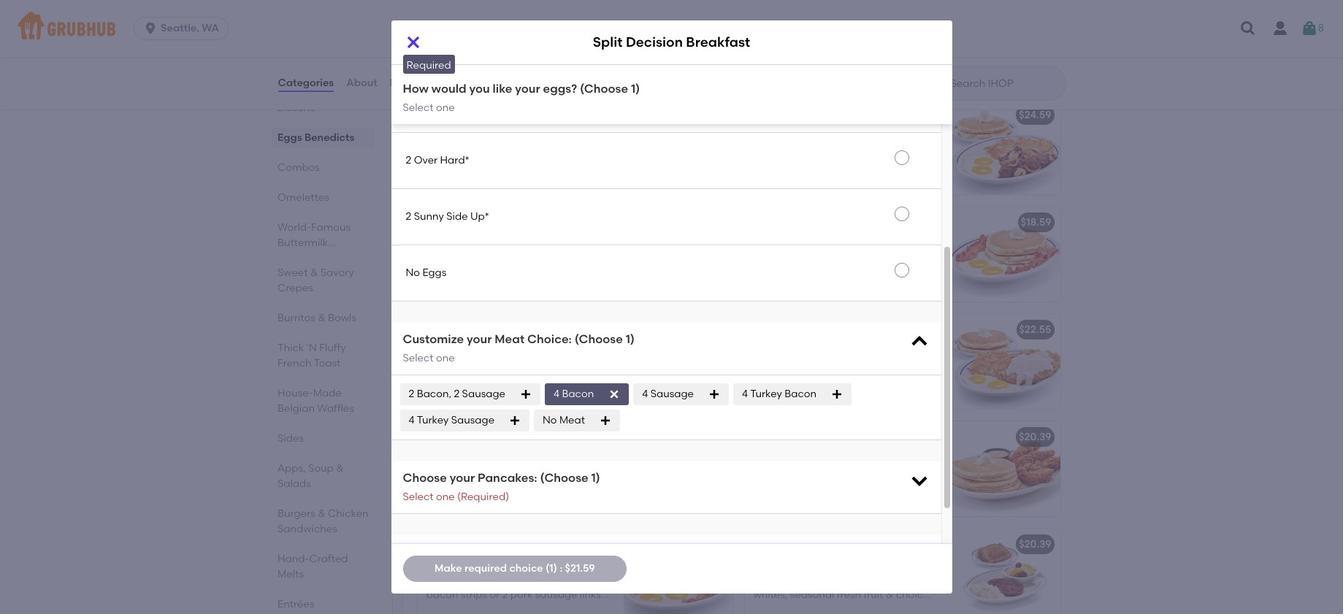 Task type: vqa. For each thing, say whether or not it's contained in the screenshot.
choice to the left
yes



Task type: describe. For each thing, give the bounding box(es) containing it.
t-bone steak* grilled & served with 3 eggs* your way & 3 fluffy buttermilk pancakes.
[[426, 451, 606, 493]]

'n inside 2 eggs*, 2 bacon strips, 2 pork sausage links, 2 buttermilk pancakes & 1 slice of our new thick 'n fluffy french toast.
[[550, 374, 560, 386]]

quick 2-egg breakfast
[[426, 538, 539, 551]]

hash inside sirloin steak tips* with grilled onions & mushrooms. served with 2 eggs* your way, golden hash browns & 2 fluffy buttermilk pancakes.
[[839, 159, 863, 171]]

fluffy inside the 'golden-battered beef steak smothered in hearty gravy. served with 2 eggs* your way, golden hash browns & 2 fluffy buttermilk pancakes.   *gravy may contain pork.'
[[810, 389, 835, 401]]

thick 'n fluffy french toast
[[277, 342, 346, 370]]

browns inside sirloin steak tips* with grilled onions & mushrooms. served with 2 eggs* your way, golden hash browns & 2 fluffy buttermilk pancakes.
[[866, 159, 902, 171]]

of inside 2  impossible™ plant-based sausages, scrambled cage-free egg whites, seasonal fresh fruit & choice of 2 protein pancakes or multigr
[[754, 603, 763, 614]]

browns,
[[555, 559, 594, 571]]

way, inside two eggs* your way, 2 custom-cured hickory-smoked bacon strips or 2 pork sausage links & 2 fluffy buttermilk pancakes.
[[831, 237, 853, 249]]

pancakes inside 2  impossible™ plant-based sausages, scrambled cage-free egg whites, seasonal fresh fruit & choice of 2 protein pancakes or multigr
[[812, 603, 861, 614]]

eggs* inside the 'golden-battered beef steak smothered in hearty gravy. served with 2 eggs* your way, golden hash browns & 2 fluffy buttermilk pancakes.   *gravy may contain pork.'
[[785, 374, 814, 386]]

fruit
[[864, 588, 884, 601]]

fried
[[797, 323, 822, 336]]

or inside two eggs* your way, hash browns, 2 custom-cured hickory-smoked bacon strips or 2 pork sausage links & toast.
[[490, 588, 500, 601]]

sausage up the egg on the bottom right of page
[[906, 538, 950, 551]]

chicken inside burgers & chicken sandwiches
[[328, 508, 368, 520]]

pancakes inside 2 eggs*, 2 bacon strips, 2 pork sausage links, 2 buttermilk pancakes & 1 slice of our new thick 'n fluffy french toast.
[[559, 359, 607, 371]]

toast
[[314, 357, 340, 370]]

biscuits
[[277, 102, 315, 114]]

eggs inside button
[[423, 267, 447, 279]]

(1)
[[546, 562, 557, 575]]

how
[[403, 82, 429, 96]]

1 horizontal spatial combos
[[415, 65, 479, 83]]

bone for steak
[[436, 431, 461, 443]]

& down 4 turkey bacon
[[797, 431, 805, 443]]

0 horizontal spatial decision
[[451, 323, 494, 336]]

waffles
[[317, 403, 354, 415]]

eggs* inside two eggs* your way, hash browns, 2 custom-cured hickory-smoked bacon strips or 2 pork sausage links & toast.
[[449, 559, 477, 571]]

golden for two eggs* your way, 2 custom cured hickory-smoked bacon strips, 2 pork sausage links, 2 thick-cut pieces of ham, golden hash browns & 2 fluffy buttermilk pancakes.
[[802, 159, 837, 171]]

two eggs* your way, 2 custom-cured hickory-smoked bacon strips or 2 pork sausage links & 2 fluffy buttermilk pancakes.
[[754, 237, 934, 294]]

0 horizontal spatial choice
[[509, 562, 543, 575]]

all-
[[809, 466, 825, 479]]

4 turkey bacon
[[742, 388, 817, 400]]

like
[[493, 82, 512, 96]]

sirloin
[[754, 129, 783, 142]]

2 over hard* button
[[391, 133, 941, 189]]

tips*
[[815, 129, 838, 142]]

buttermilk inside 2 eggs*, 2 bacon strips, 2 pork sausage links, 2 buttermilk pancakes & 1 slice of our new thick 'n fluffy french toast.
[[505, 359, 556, 371]]

0 horizontal spatial combo
[[492, 216, 530, 228]]

with inside the 'golden-battered beef steak smothered in hearty gravy. served with 2 eggs* your way, golden hash browns & 2 fluffy buttermilk pancakes.   *gravy may contain pork.'
[[754, 374, 774, 386]]

natural
[[825, 466, 861, 479]]

apps, soup & salads
[[277, 462, 344, 490]]

2 over hard*
[[406, 154, 470, 167]]

drink:
[[441, 545, 474, 559]]

slice
[[443, 374, 465, 386]]

2 sunny side up*
[[406, 210, 489, 223]]

browns inside two jumbo smoked sausage links served with 2 eggs* your way, hash browns & 2 buttermilk pancakes.
[[426, 266, 462, 279]]

& right way at the left of the page
[[504, 466, 512, 479]]

1 horizontal spatial split
[[593, 34, 623, 51]]

cut
[[534, 159, 550, 171]]

one inside how would you like your eggs? (choose 1) select one
[[436, 101, 455, 114]]

bacon inside two eggs* your way, 2 custom cured hickory-smoked bacon strips, 2 pork sausage links, 2 thick-cut pieces of ham, golden hash browns & 2 fluffy buttermilk pancakes.
[[508, 144, 540, 156]]

& down onions
[[904, 159, 912, 171]]

buttermilk
[[277, 237, 328, 249]]

no for no meat
[[543, 414, 557, 427]]

way, inside two eggs* your way, 2 custom cured hickory-smoked bacon strips, 2 pork sausage links, 2 thick-cut pieces of ham, golden hash browns & 2 fluffy buttermilk pancakes.
[[504, 129, 526, 142]]

sausage down our
[[462, 388, 506, 400]]

toast.
[[436, 603, 464, 614]]

2-
[[458, 538, 468, 551]]

or inside two eggs* your way, 2 custom-cured hickory-smoked bacon strips or 2 pork sausage links & 2 fluffy buttermilk pancakes.
[[898, 251, 909, 264]]

& up the steak*
[[495, 431, 503, 443]]

smokehouse
[[426, 216, 490, 228]]

your inside how would you like your eggs? (choose 1) select one
[[515, 82, 540, 96]]

steak*
[[464, 451, 495, 464]]

& inside the 'golden-battered beef steak smothered in hearty gravy. served with 2 eggs* your way, golden hash browns & 2 fluffy buttermilk pancakes.   *gravy may contain pork.'
[[792, 389, 800, 401]]

$22.55
[[1020, 323, 1052, 336]]

sausage inside two jumbo smoked sausage links served with 2 eggs* your way, hash browns & 2 buttermilk pancakes.
[[524, 237, 566, 249]]

sausage inside two eggs* your way, 2 custom-cured hickory-smoked bacon strips or 2 pork sausage links & 2 fluffy buttermilk pancakes.
[[778, 266, 820, 279]]

sausage inside two eggs* your way, hash browns, 2 custom-cured hickory-smoked bacon strips or 2 pork sausage links & toast.
[[535, 588, 577, 601]]

smothered
[[754, 359, 807, 371]]

egg
[[468, 538, 488, 551]]

over for medium*
[[414, 98, 438, 110]]

t- for t-bone steak & eggs
[[426, 431, 436, 443]]

in
[[810, 359, 819, 371]]

onions
[[896, 129, 929, 142]]

buttermilk inside two eggs* your way, 2 custom cured hickory-smoked bacon strips, 2 pork sausage links, 2 thick-cut pieces of ham, golden hash browns & 2 fluffy buttermilk pancakes.
[[426, 189, 477, 201]]

new
[[754, 538, 776, 551]]

& up pancakes:
[[531, 451, 539, 464]]

bowls
[[328, 312, 356, 324]]

4 turkey sausage
[[409, 414, 495, 427]]

0 horizontal spatial split
[[426, 323, 449, 336]]

fluffy inside sirloin steak tips* with grilled onions & mushrooms. served with 2 eggs* your way, golden hash browns & 2 fluffy buttermilk pancakes.
[[754, 174, 778, 186]]

bacon inside two eggs* your way, hash browns, 2 custom-cured hickory-smoked bacon strips or 2 pork sausage links & toast.
[[426, 588, 458, 601]]

golden for 2 eggs*, 2 bacon strips, 2 pork sausage links, 2 buttermilk pancakes & 1 slice of our new thick 'n fluffy french toast.
[[865, 374, 899, 386]]

benedicts
[[304, 131, 354, 144]]

hickory- for pork
[[754, 251, 793, 264]]

0 vertical spatial $21.59
[[694, 323, 724, 336]]

bacon,
[[417, 388, 452, 400]]

buttermilk down the all-
[[772, 481, 823, 493]]

1 horizontal spatial pancakes
[[807, 431, 857, 443]]

pancakes. inside the 'golden-battered beef steak smothered in hearty gravy. served with 2 eggs* your way, golden hash browns & 2 fluffy buttermilk pancakes.   *gravy may contain pork.'
[[754, 403, 805, 416]]

sausage inside 2 eggs*, 2 bacon strips, 2 pork sausage links, 2 buttermilk pancakes & 1 slice of our new thick 'n fluffy french toast.
[[426, 359, 468, 371]]

links inside two eggs* your way, hash browns, 2 custom-cured hickory-smoked bacon strips or 2 pork sausage links & toast.
[[580, 588, 601, 601]]

steak for bone
[[464, 431, 493, 443]]

hash inside two eggs* your way, 2 custom cured hickory-smoked bacon strips, 2 pork sausage links, 2 thick-cut pieces of ham, golden hash browns & 2 fluffy buttermilk pancakes.
[[491, 174, 515, 186]]

way, inside two jumbo smoked sausage links served with 2 eggs* your way, hash browns & 2 buttermilk pancakes.
[[548, 251, 571, 264]]

hand-crafted melts
[[277, 553, 348, 581]]

hash inside two eggs* your way, hash browns, 2 custom-cured hickory-smoked bacon strips or 2 pork sausage links & toast.
[[529, 559, 553, 571]]

2 over medium*
[[406, 98, 485, 110]]

1) inside customize your meat choice: (choose 1) select one
[[626, 333, 635, 346]]

$26.99 +
[[689, 431, 727, 443]]

make
[[435, 562, 462, 575]]

svg image up the egg on the bottom right of page
[[909, 544, 930, 565]]

svg image up 'required'
[[404, 34, 422, 51]]

no eggs button
[[391, 246, 941, 301]]

hash inside the 'golden-battered beef steak smothered in hearty gravy. served with 2 eggs* your way, golden hash browns & 2 fluffy buttermilk pancakes.   *gravy may contain pork.'
[[902, 374, 926, 386]]

& inside two eggs* your way, 2 custom-cured hickory-smoked bacon strips or 2 pork sausage links & 2 fluffy buttermilk pancakes.
[[847, 266, 854, 279]]

sausage inside two eggs* your way, 2 custom cured hickory-smoked bacon strips, 2 pork sausage links, 2 thick-cut pieces of ham, golden hash browns & 2 fluffy buttermilk pancakes.
[[426, 159, 468, 171]]

savory
[[320, 267, 354, 279]]

select inside choose your pancakes: (choose 1) select one (required)
[[403, 491, 434, 503]]

& inside burgers & chicken sandwiches
[[318, 508, 325, 520]]

smokehouse combo image
[[624, 206, 733, 301]]

split decision breakfast image
[[624, 314, 733, 409]]

select inside customize your meat choice: (choose 1) select one
[[403, 352, 434, 364]]

served for &
[[426, 251, 459, 264]]

add a drink: (optional)
[[403, 545, 536, 559]]

8
[[1319, 22, 1325, 34]]

your inside two eggs* your way, 2 custom-cured hickory-smoked bacon strips or 2 pork sausage links & 2 fluffy buttermilk pancakes.
[[807, 237, 829, 249]]

jumbo
[[449, 237, 480, 249]]

sausage up t-bone steak & eggs
[[451, 414, 495, 427]]

whites,
[[754, 588, 788, 601]]

you
[[469, 82, 490, 96]]

contain
[[868, 403, 906, 416]]

hickory- inside two eggs* your way, hash browns, 2 custom-cured hickory-smoked bacon strips or 2 pork sausage links & toast.
[[499, 574, 539, 586]]

1 bacon from the left
[[562, 388, 594, 400]]

pieces
[[552, 159, 585, 171]]

buttermilk inside t-bone steak* grilled & served with 3 eggs* your way & 3 fluffy buttermilk pancakes.
[[549, 466, 600, 479]]

1 horizontal spatial decision
[[626, 34, 683, 51]]

4 bacon
[[554, 388, 594, 400]]

0 vertical spatial 3
[[600, 451, 606, 464]]

sandwiches
[[277, 523, 337, 535]]

3 for four buttermilk crispy chicken strips made with all-natural chicken breast & 3 buttermilk pancakes. served with choice of sauce.
[[764, 481, 770, 493]]

$20.39 for 2  impossible™ plant-based sausages, scrambled cage-free egg whites, seasonal fresh fruit & choice of 2 protein pancakes or multigr
[[1019, 538, 1052, 551]]

& left bowls
[[318, 312, 325, 324]]

(choose inside choose your pancakes: (choose 1) select one (required)
[[540, 471, 589, 485]]

house-made belgian waffles
[[277, 387, 354, 415]]

1 chicken from the top
[[863, 451, 901, 464]]

golden inside two eggs* your way, 2 custom cured hickory-smoked bacon strips, 2 pork sausage links, 2 thick-cut pieces of ham, golden hash browns & 2 fluffy buttermilk pancakes.
[[454, 174, 489, 186]]

burritos & bowls
[[277, 312, 356, 324]]

crispy
[[831, 451, 860, 464]]

medium*
[[440, 98, 485, 110]]

custom- inside two eggs* your way, hash browns, 2 custom-cured hickory-smoked bacon strips or 2 pork sausage links & toast.
[[426, 574, 468, 586]]

pancakes. inside two jumbo smoked sausage links served with 2 eggs* your way, hash browns & 2 buttermilk pancakes.
[[536, 266, 587, 279]]

country
[[754, 323, 794, 336]]

no for no eggs
[[406, 267, 420, 279]]

sweet
[[277, 267, 308, 279]]

bacon inside two eggs* your way, 2 custom-cured hickory-smoked bacon strips or 2 pork sausage links & 2 fluffy buttermilk pancakes.
[[835, 251, 867, 264]]

make required choice (1) : $21.59
[[435, 562, 595, 575]]

new impossible™ plant-based sausage power combo image
[[951, 529, 1060, 614]]

impossible™ for plant-
[[762, 559, 821, 571]]

& down the sirloin
[[754, 144, 761, 156]]

impossible™ for plant-
[[779, 538, 839, 551]]

sausages,
[[754, 574, 803, 586]]

choose
[[403, 471, 447, 485]]

classic eggs benedict image
[[624, 0, 733, 34]]

your inside t-bone steak* grilled & served with 3 eggs* your way & 3 fluffy buttermilk pancakes.
[[457, 466, 479, 479]]

:
[[560, 562, 563, 575]]

pork inside two eggs* your way, hash browns, 2 custom-cured hickory-smoked bacon strips or 2 pork sausage links & toast.
[[511, 588, 533, 601]]

one inside customize your meat choice: (choose 1) select one
[[436, 352, 455, 364]]

svg image up t-bone steak & eggs
[[509, 415, 521, 427]]

thick-
[[505, 159, 534, 171]]

2 inside button
[[406, 98, 412, 110]]

eggs benedicts
[[277, 131, 354, 144]]

buttermilk inside two jumbo smoked sausage links served with 2 eggs* your way, hash browns & 2 buttermilk pancakes.
[[483, 266, 534, 279]]

a
[[430, 545, 438, 559]]

golden-battered beef steak smothered in hearty gravy. served with 2 eggs* your way, golden hash browns & 2 fluffy buttermilk pancakes.   *gravy may contain pork.
[[754, 344, 934, 416]]

svg image inside 8 'button'
[[1301, 20, 1319, 37]]

smoked inside two eggs* your way, 2 custom-cured hickory-smoked bacon strips or 2 pork sausage links & 2 fluffy buttermilk pancakes.
[[793, 251, 832, 264]]

one inside choose your pancakes: (choose 1) select one (required)
[[436, 491, 455, 503]]

easy*
[[440, 42, 468, 54]]

protein
[[774, 603, 809, 614]]

salads
[[277, 478, 311, 490]]

mushrooms.
[[764, 144, 824, 156]]

quick 2-egg breakfast image
[[624, 529, 733, 614]]

hash inside two jumbo smoked sausage links served with 2 eggs* your way, hash browns & 2 buttermilk pancakes.
[[573, 251, 597, 264]]

smoked inside two jumbo smoked sausage links served with 2 eggs* your way, hash browns & 2 buttermilk pancakes.
[[483, 237, 522, 249]]

0 horizontal spatial split decision breakfast
[[426, 323, 545, 336]]

cured inside two eggs* your way, hash browns, 2 custom-cured hickory-smoked bacon strips or 2 pork sausage links & toast.
[[468, 574, 497, 586]]

turkey for bacon
[[750, 388, 782, 400]]

eggs* inside sirloin steak tips* with grilled onions & mushrooms. served with 2 eggs* your way, golden hash browns & 2 fluffy buttermilk pancakes.
[[895, 144, 924, 156]]

$24.59
[[1019, 109, 1052, 121]]

ham,
[[426, 174, 452, 186]]

(required)
[[457, 491, 509, 503]]

choice inside 2  impossible™ plant-based sausages, scrambled cage-free egg whites, seasonal fresh fruit & choice of 2 protein pancakes or multigr
[[896, 588, 930, 601]]

plant-
[[823, 559, 854, 571]]

sirloin steak tips* with grilled onions & mushrooms. served with 2 eggs* your way, golden hash browns & 2 fluffy buttermilk pancakes.
[[754, 129, 929, 186]]

or inside 2  impossible™ plant-based sausages, scrambled cage-free egg whites, seasonal fresh fruit & choice of 2 protein pancakes or multigr
[[863, 603, 873, 614]]

pancakes. inside two eggs* your way, 2 custom cured hickory-smoked bacon strips, 2 pork sausage links, 2 thick-cut pieces of ham, golden hash browns & 2 fluffy buttermilk pancakes.
[[479, 189, 531, 201]]

Search IHOP search field
[[949, 77, 1061, 91]]

'n inside thick 'n fluffy french toast
[[306, 342, 317, 354]]

eggs up t-bone steak* grilled & served with 3 eggs* your way & 3 fluffy buttermilk pancakes.
[[506, 431, 530, 443]]

bacon inside 2 eggs*, 2 bacon strips, 2 pork sausage links, 2 buttermilk pancakes & 1 slice of our new thick 'n fluffy french toast.
[[475, 344, 508, 356]]

t-bone steak & eggs
[[426, 431, 530, 443]]

4 sausage
[[642, 388, 694, 400]]

& inside 2  impossible™ plant-based sausages, scrambled cage-free egg whites, seasonal fresh fruit & choice of 2 protein pancakes or multigr
[[886, 588, 894, 601]]

crafted
[[309, 553, 348, 565]]

of inside four buttermilk crispy chicken strips made with all-natural chicken breast & 3 buttermilk pancakes. served with choice of sauce.
[[813, 496, 822, 508]]

your inside choose your pancakes: (choose 1) select one (required)
[[450, 471, 475, 485]]

steak inside the 'golden-battered beef steak smothered in hearty gravy. served with 2 eggs* your way, golden hash browns & 2 fluffy buttermilk pancakes.   *gravy may contain pork.'
[[866, 344, 892, 356]]

pork inside two eggs* your way, 2 custom cured hickory-smoked bacon strips, 2 pork sausage links, 2 thick-cut pieces of ham, golden hash browns & 2 fluffy buttermilk pancakes.
[[582, 144, 604, 156]]

(choose inside customize your meat choice: (choose 1) select one
[[575, 333, 623, 346]]

your inside sirloin steak tips* with grilled onions & mushrooms. served with 2 eggs* your way, golden hash browns & 2 fluffy buttermilk pancakes.
[[754, 159, 775, 171]]

0 horizontal spatial $21.59
[[565, 562, 595, 575]]

two jumbo smoked sausage links served with 2 eggs* your way, hash browns & 2 buttermilk pancakes.
[[426, 237, 597, 279]]

4 for 4 sausage
[[642, 388, 648, 400]]

grilled inside sirloin steak tips* with grilled onions & mushrooms. served with 2 eggs* your way, golden hash browns & 2 fluffy buttermilk pancakes.
[[863, 129, 894, 142]]

0 vertical spatial split decision breakfast
[[593, 34, 750, 51]]

burgers & chicken sandwiches
[[277, 508, 368, 535]]

egg
[[913, 574, 932, 586]]

2 over medium* button
[[391, 77, 941, 132]]

2 bacon from the left
[[785, 388, 817, 400]]

& inside world-famous buttermilk pancakes sweet & savory crepes
[[310, 267, 318, 279]]



Task type: locate. For each thing, give the bounding box(es) containing it.
buttermilk down 'mushrooms.' on the right top of the page
[[780, 174, 831, 186]]

0 vertical spatial strips,
[[542, 144, 571, 156]]

2 vertical spatial links
[[580, 588, 601, 601]]

0 vertical spatial served
[[426, 251, 459, 264]]

eggs down the biscuits
[[277, 131, 302, 144]]

1 horizontal spatial combo
[[986, 538, 1024, 551]]

choice left (1) on the left bottom of page
[[509, 562, 543, 575]]

hand-
[[277, 553, 309, 565]]

turkey for sausage
[[417, 414, 449, 427]]

grilled
[[863, 129, 894, 142], [498, 451, 528, 464]]

two for two eggs* your way, 2 custom cured hickory-smoked bacon strips, 2 pork sausage links, 2 thick-cut pieces of ham, golden hash browns & 2 fluffy buttermilk pancakes.
[[426, 129, 446, 142]]

buttermilk inside two eggs* your way, 2 custom-cured hickory-smoked bacon strips or 2 pork sausage links & 2 fluffy buttermilk pancakes.
[[754, 281, 804, 294]]

2 vertical spatial golden
[[865, 374, 899, 386]]

french inside thick 'n fluffy french toast
[[277, 357, 311, 370]]

choice
[[777, 496, 810, 508], [509, 562, 543, 575], [896, 588, 930, 601]]

browns down onions
[[866, 159, 902, 171]]

0 horizontal spatial strips
[[461, 588, 487, 601]]

pancakes. inside four buttermilk crispy chicken strips made with all-natural chicken breast & 3 buttermilk pancakes. served with choice of sauce.
[[825, 481, 876, 493]]

0 vertical spatial impossible™
[[779, 538, 839, 551]]

svg image
[[1240, 20, 1257, 37], [143, 21, 158, 36], [404, 34, 422, 51], [509, 415, 521, 427], [909, 544, 930, 565]]

chicken & pancakes image
[[951, 421, 1060, 516]]

2 vertical spatial hickory-
[[499, 574, 539, 586]]

2 select from the top
[[403, 352, 434, 364]]

2 links, from the top
[[471, 359, 495, 371]]

0 vertical spatial or
[[898, 251, 909, 264]]

decision
[[626, 34, 683, 51], [451, 323, 494, 336]]

1 vertical spatial select
[[403, 352, 434, 364]]

eggs* inside two eggs* your way, 2 custom-cured hickory-smoked bacon strips or 2 pork sausage links & 2 fluffy buttermilk pancakes.
[[776, 237, 805, 249]]

four
[[754, 451, 775, 464]]

way, inside the 'golden-battered beef steak smothered in hearty gravy. served with 2 eggs* your way, golden hash browns & 2 fluffy buttermilk pancakes.   *gravy may contain pork.'
[[840, 374, 862, 386]]

svg image inside seattle, wa button
[[143, 21, 158, 36]]

fluffy inside two eggs* your way, 2 custom cured hickory-smoked bacon strips, 2 pork sausage links, 2 thick-cut pieces of ham, golden hash browns & 2 fluffy buttermilk pancakes.
[[574, 174, 599, 186]]

1) inside how would you like your eggs? (choose 1) select one
[[631, 82, 640, 96]]

served down the breast
[[879, 481, 913, 493]]

1 vertical spatial no
[[543, 414, 557, 427]]

pancakes. inside t-bone steak* grilled & served with 3 eggs* your way & 3 fluffy buttermilk pancakes.
[[426, 481, 477, 493]]

pancakes. down the steak*
[[426, 481, 477, 493]]

crepes
[[277, 282, 313, 294]]

two inside two eggs* your way, 2 custom-cured hickory-smoked bacon strips or 2 pork sausage links & 2 fluffy buttermilk pancakes.
[[754, 237, 773, 249]]

1 horizontal spatial steak
[[824, 323, 853, 336]]

0 horizontal spatial or
[[490, 588, 500, 601]]

2 vertical spatial (choose
[[540, 471, 589, 485]]

2 inside 'button'
[[406, 42, 412, 54]]

omelettes
[[277, 191, 329, 204]]

cured for pork
[[576, 129, 605, 142]]

select inside how would you like your eggs? (choose 1) select one
[[403, 101, 434, 114]]

sausage up $26.99
[[651, 388, 694, 400]]

& up sandwiches
[[318, 508, 325, 520]]

sirloin steak tips & eggs image
[[951, 99, 1060, 194]]

apps,
[[277, 462, 306, 475]]

(choose right choice:
[[575, 333, 623, 346]]

2 vertical spatial 3
[[764, 481, 770, 493]]

2 vertical spatial or
[[863, 603, 873, 614]]

1 horizontal spatial $21.59
[[694, 323, 724, 336]]

0 vertical spatial decision
[[626, 34, 683, 51]]

2 bacon, 2 sausage
[[409, 388, 506, 400]]

2 $20.39 from the top
[[1019, 538, 1052, 551]]

golden
[[802, 159, 837, 171], [454, 174, 489, 186], [865, 374, 899, 386]]

based
[[872, 538, 904, 551]]

2 horizontal spatial hickory-
[[754, 251, 793, 264]]

$21.59 right :
[[565, 562, 595, 575]]

smoked down the sampler
[[466, 144, 505, 156]]

1 horizontal spatial steak
[[866, 344, 892, 356]]

links inside two jumbo smoked sausage links served with 2 eggs* your way, hash browns & 2 buttermilk pancakes.
[[569, 237, 590, 249]]

t-
[[426, 431, 436, 443], [426, 451, 436, 464]]

over up 'required'
[[414, 42, 438, 54]]

1 vertical spatial impossible™
[[762, 559, 821, 571]]

steak for fried
[[824, 323, 853, 336]]

t- down 4 turkey sausage
[[426, 431, 436, 443]]

served inside sirloin steak tips* with grilled onions & mushrooms. served with 2 eggs* your way, golden hash browns & 2 fluffy buttermilk pancakes.
[[827, 144, 861, 156]]

0 vertical spatial hickory-
[[426, 144, 466, 156]]

1 vertical spatial cured
[[905, 237, 934, 249]]

1 vertical spatial fluffy
[[563, 374, 589, 386]]

choice inside four buttermilk crispy chicken strips made with all-natural chicken breast & 3 buttermilk pancakes. served with choice of sauce.
[[777, 496, 810, 508]]

entrées
[[277, 598, 314, 611]]

1 vertical spatial combo
[[986, 538, 1024, 551]]

over for hard*
[[414, 154, 438, 167]]

1 horizontal spatial bacon
[[785, 388, 817, 400]]

bone left the steak*
[[436, 451, 461, 464]]

chicken left the breast
[[863, 466, 901, 479]]

of left sauce.
[[813, 496, 822, 508]]

1 horizontal spatial turkey
[[750, 388, 782, 400]]

& left 1
[[426, 374, 434, 386]]

links,
[[471, 159, 495, 171], [471, 359, 495, 371]]

pancakes:
[[478, 471, 537, 485]]

fluffy
[[319, 342, 346, 354], [563, 374, 589, 386]]

sausage up the ham,
[[426, 159, 468, 171]]

reviews
[[390, 77, 430, 89]]

steak
[[786, 129, 813, 142], [866, 344, 892, 356]]

country fried steak & eggs image
[[951, 314, 1060, 409]]

1 vertical spatial combos
[[277, 161, 320, 174]]

free
[[891, 574, 911, 586]]

1 links, from the top
[[471, 159, 495, 171]]

1 vertical spatial turkey
[[417, 414, 449, 427]]

links, right hard*
[[471, 159, 495, 171]]

split decision breakfast up 2 over medium* button
[[593, 34, 750, 51]]

your
[[515, 82, 540, 96], [480, 129, 501, 142], [754, 159, 775, 171], [807, 237, 829, 249], [524, 251, 546, 264], [467, 333, 492, 346], [816, 374, 838, 386], [457, 466, 479, 479], [450, 471, 475, 485], [480, 559, 501, 571]]

1 vertical spatial strips,
[[510, 344, 539, 356]]

t- up choose
[[426, 451, 436, 464]]

0 vertical spatial golden
[[802, 159, 837, 171]]

main navigation navigation
[[0, 0, 1343, 57]]

served for fluffy
[[541, 451, 574, 464]]

0 vertical spatial one
[[436, 101, 455, 114]]

fluffy inside two eggs* your way, 2 custom-cured hickory-smoked bacon strips or 2 pork sausage links & 2 fluffy buttermilk pancakes.
[[865, 266, 889, 279]]

buttermilk
[[780, 174, 831, 186], [426, 189, 477, 201], [483, 266, 534, 279], [754, 281, 804, 294], [505, 359, 556, 371], [837, 389, 888, 401], [778, 451, 829, 464], [549, 466, 600, 479], [772, 481, 823, 493]]

0 vertical spatial pancakes
[[277, 252, 326, 264]]

0 horizontal spatial meat
[[495, 333, 525, 346]]

0 horizontal spatial cured
[[468, 574, 497, 586]]

1) inside choose your pancakes: (choose 1) select one (required)
[[591, 471, 600, 485]]

your inside two eggs* your way, hash browns, 2 custom-cured hickory-smoked bacon strips or 2 pork sausage links & toast.
[[480, 559, 501, 571]]

one down choose
[[436, 491, 455, 503]]

4 for 4 turkey bacon
[[742, 388, 748, 400]]

two for two eggs* your way, 2 custom-cured hickory-smoked bacon strips or 2 pork sausage links & 2 fluffy buttermilk pancakes.
[[754, 237, 773, 249]]

buttermilk up "may"
[[837, 389, 888, 401]]

over for easy*
[[414, 42, 438, 54]]

pancakes up 4 bacon
[[559, 359, 607, 371]]

buttermilk down the smokehouse combo
[[483, 266, 534, 279]]

0 horizontal spatial 'n
[[306, 342, 317, 354]]

of down whites,
[[754, 603, 763, 614]]

1 bone from the top
[[436, 431, 461, 443]]

0 horizontal spatial thick
[[277, 342, 304, 354]]

1 horizontal spatial or
[[863, 603, 873, 614]]

two inside two jumbo smoked sausage links served with 2 eggs* your way, hash browns & 2 buttermilk pancakes.
[[426, 237, 446, 249]]

& inside apps, soup & salads
[[336, 462, 344, 475]]

2 horizontal spatial choice
[[896, 588, 930, 601]]

0 vertical spatial strips
[[870, 251, 896, 264]]

1 vertical spatial steak
[[464, 431, 493, 443]]

split decision breakfast
[[593, 34, 750, 51], [426, 323, 545, 336]]

1 horizontal spatial golden
[[802, 159, 837, 171]]

steak inside sirloin steak tips* with grilled onions & mushrooms. served with 2 eggs* your way, golden hash browns & 2 fluffy buttermilk pancakes.
[[786, 129, 813, 142]]

pancakes inside world-famous buttermilk pancakes sweet & savory crepes
[[277, 252, 326, 264]]

1 vertical spatial grilled
[[498, 451, 528, 464]]

meat left choice:
[[495, 333, 525, 346]]

2 vertical spatial served
[[879, 481, 913, 493]]

$20.39
[[1019, 431, 1052, 443], [1019, 538, 1052, 551]]

no down the "sunny"
[[406, 267, 420, 279]]

fresh
[[837, 588, 861, 601]]

french down 1
[[426, 389, 460, 401]]

made
[[754, 466, 783, 479]]

t- for t-bone steak* grilled & served with 3 eggs* your way & 3 fluffy buttermilk pancakes.
[[426, 451, 436, 464]]

of inside 2 eggs*, 2 bacon strips, 2 pork sausage links, 2 buttermilk pancakes & 1 slice of our new thick 'n fluffy french toast.
[[467, 374, 477, 386]]

1 $20.39 from the top
[[1019, 431, 1052, 443]]

combos
[[415, 65, 479, 83], [277, 161, 320, 174]]

buttermilk down no meat
[[549, 466, 600, 479]]

0 vertical spatial over
[[414, 42, 438, 54]]

french up 'house-'
[[277, 357, 311, 370]]

3 select from the top
[[403, 491, 434, 503]]

your inside the 'golden-battered beef steak smothered in hearty gravy. served with 2 eggs* your way, golden hash browns & 2 fluffy buttermilk pancakes.   *gravy may contain pork.'
[[816, 374, 838, 386]]

combos down easy*
[[415, 65, 479, 83]]

way,
[[504, 129, 526, 142], [778, 159, 800, 171], [831, 237, 853, 249], [548, 251, 571, 264], [840, 374, 862, 386], [504, 559, 526, 571]]

strips inside two eggs* your way, hash browns, 2 custom-cured hickory-smoked bacon strips or 2 pork sausage links & toast.
[[461, 588, 487, 601]]

2 vertical spatial one
[[436, 491, 455, 503]]

over down how
[[414, 98, 438, 110]]

sausage
[[426, 159, 468, 171], [524, 237, 566, 249], [778, 266, 820, 279], [426, 359, 468, 371], [535, 588, 577, 601]]

sausage down (1) on the left bottom of page
[[535, 588, 577, 601]]

steak up 'mushrooms.' on the right top of the page
[[786, 129, 813, 142]]

golden inside sirloin steak tips* with grilled onions & mushrooms. served with 2 eggs* your way, golden hash browns & 2 fluffy buttermilk pancakes.
[[802, 159, 837, 171]]

select down customize
[[403, 352, 434, 364]]

bacon
[[508, 144, 540, 156], [835, 251, 867, 264], [475, 344, 508, 356], [426, 588, 458, 601]]

served for steak
[[888, 359, 922, 371]]

steak up gravy.
[[866, 344, 892, 356]]

with inside two jumbo smoked sausage links served with 2 eggs* your way, hash browns & 2 buttermilk pancakes.
[[462, 251, 482, 264]]

2 x 2 x 2 image
[[951, 206, 1060, 301]]

eggs*,
[[434, 344, 465, 356]]

seattle, wa button
[[134, 17, 234, 40]]

0 vertical spatial 'n
[[306, 342, 317, 354]]

chicken right crispy
[[863, 451, 901, 464]]

2 vertical spatial 1)
[[591, 471, 600, 485]]

of left our
[[467, 374, 477, 386]]

1 t- from the top
[[426, 431, 436, 443]]

golden down 'mushrooms.' on the right top of the page
[[802, 159, 837, 171]]

(choose inside how would you like your eggs? (choose 1) select one
[[580, 82, 628, 96]]

impossible™ up plant-
[[779, 538, 839, 551]]

1 vertical spatial (choose
[[575, 333, 623, 346]]

eggs down smokehouse
[[423, 267, 447, 279]]

0 vertical spatial $20.39
[[1019, 431, 1052, 443]]

hickory- inside two eggs* your way, 2 custom-cured hickory-smoked bacon strips or 2 pork sausage links & 2 fluffy buttermilk pancakes.
[[754, 251, 793, 264]]

& up country fried steak & eggs on the right of page
[[847, 266, 854, 279]]

1 vertical spatial pancakes
[[812, 603, 861, 614]]

1 vertical spatial split decision breakfast
[[426, 323, 545, 336]]

breakfast sampler
[[426, 109, 519, 121]]

links, up our
[[471, 359, 495, 371]]

(choose right "eggs?"
[[580, 82, 628, 96]]

& up beef
[[856, 323, 864, 336]]

served up no eggs
[[426, 251, 459, 264]]

with inside t-bone steak* grilled & served with 3 eggs* your way & 3 fluffy buttermilk pancakes.
[[576, 451, 597, 464]]

custom-
[[864, 237, 905, 249], [426, 574, 468, 586]]

pancakes down buttermilk
[[277, 252, 326, 264]]

0 vertical spatial links
[[569, 237, 590, 249]]

0 horizontal spatial no
[[406, 267, 420, 279]]

smoked down 'browns,'
[[539, 574, 578, 586]]

3 one from the top
[[436, 491, 455, 503]]

svg image
[[1301, 20, 1319, 37], [909, 332, 930, 352], [520, 389, 532, 400], [609, 389, 620, 400], [709, 389, 720, 400], [831, 389, 843, 400], [600, 415, 611, 427], [909, 471, 930, 491]]

1 select from the top
[[403, 101, 434, 114]]

pancakes. down tips*
[[834, 174, 885, 186]]

fluffy inside t-bone steak* grilled & served with 3 eggs* your way & 3 fluffy buttermilk pancakes.
[[523, 466, 547, 479]]

2 vertical spatial strips
[[461, 588, 487, 601]]

links, inside 2 eggs*, 2 bacon strips, 2 pork sausage links, 2 buttermilk pancakes & 1 slice of our new thick 'n fluffy french toast.
[[471, 359, 495, 371]]

browns down jumbo
[[426, 266, 462, 279]]

breakfast sampler image
[[624, 99, 733, 194]]

2 one from the top
[[436, 352, 455, 364]]

burgers
[[277, 508, 315, 520]]

& inside 2 eggs*, 2 bacon strips, 2 pork sausage links, 2 buttermilk pancakes & 1 slice of our new thick 'n fluffy french toast.
[[426, 374, 434, 386]]

side
[[447, 210, 468, 223]]

french inside 2 eggs*, 2 bacon strips, 2 pork sausage links, 2 buttermilk pancakes & 1 slice of our new thick 'n fluffy french toast.
[[426, 389, 460, 401]]

0 horizontal spatial hickory-
[[426, 144, 466, 156]]

way, inside sirloin steak tips* with grilled onions & mushrooms. served with 2 eggs* your way, golden hash browns & 2 fluffy buttermilk pancakes.
[[778, 159, 800, 171]]

& inside two eggs* your way, 2 custom cured hickory-smoked bacon strips, 2 pork sausage links, 2 thick-cut pieces of ham, golden hash browns & 2 fluffy buttermilk pancakes.
[[556, 174, 564, 186]]

smoked down the smokehouse combo
[[483, 237, 522, 249]]

strips inside four buttermilk crispy chicken strips made with all-natural chicken breast & 3 buttermilk pancakes. served with choice of sauce.
[[904, 451, 930, 464]]

1 horizontal spatial meat
[[560, 414, 585, 427]]

3 inside four buttermilk crispy chicken strips made with all-natural chicken breast & 3 buttermilk pancakes. served with choice of sauce.
[[764, 481, 770, 493]]

1 vertical spatial split
[[426, 323, 449, 336]]

required
[[407, 59, 451, 72]]

two eggs* your way, 2 custom cured hickory-smoked bacon strips, 2 pork sausage links, 2 thick-cut pieces of ham, golden hash browns & 2 fluffy buttermilk pancakes.
[[426, 129, 605, 201]]

pork up country
[[754, 266, 776, 279]]

required
[[465, 562, 507, 575]]

*gravy
[[807, 403, 841, 416]]

$19.19
[[697, 538, 724, 551]]

chicken & pancakes
[[754, 431, 857, 443]]

1 horizontal spatial 3
[[600, 451, 606, 464]]

1 over from the top
[[414, 42, 438, 54]]

toast.
[[463, 389, 492, 401]]

1
[[436, 374, 440, 386]]

2 horizontal spatial 3
[[764, 481, 770, 493]]

seasonal
[[790, 588, 835, 601]]

buttermilk inside the 'golden-battered beef steak smothered in hearty gravy. served with 2 eggs* your way, golden hash browns & 2 fluffy buttermilk pancakes.   *gravy may contain pork.'
[[837, 389, 888, 401]]

browns inside two eggs* your way, 2 custom cured hickory-smoked bacon strips, 2 pork sausage links, 2 thick-cut pieces of ham, golden hash browns & 2 fluffy buttermilk pancakes.
[[518, 174, 554, 186]]

about button
[[346, 57, 378, 110]]

1 vertical spatial bone
[[436, 451, 461, 464]]

sunny
[[414, 210, 444, 223]]

1 one from the top
[[436, 101, 455, 114]]

browns inside the 'golden-battered beef steak smothered in hearty gravy. served with 2 eggs* your way, golden hash browns & 2 fluffy buttermilk pancakes.   *gravy may contain pork.'
[[754, 389, 790, 401]]

0 horizontal spatial strips,
[[510, 344, 539, 356]]

thick inside 2 eggs*, 2 bacon strips, 2 pork sausage links, 2 buttermilk pancakes & 1 slice of our new thick 'n fluffy french toast.
[[521, 374, 547, 386]]

strips inside two eggs* your way, 2 custom-cured hickory-smoked bacon strips or 2 pork sausage links & 2 fluffy buttermilk pancakes.
[[870, 251, 896, 264]]

four buttermilk crispy chicken strips made with all-natural chicken breast & 3 buttermilk pancakes. served with choice of sauce.
[[754, 451, 936, 508]]

select
[[403, 101, 434, 114], [403, 352, 434, 364], [403, 491, 434, 503]]

categories button
[[277, 57, 335, 110]]

buttermilk up the all-
[[778, 451, 829, 464]]

1 horizontal spatial served
[[541, 451, 574, 464]]

steak up the steak*
[[464, 431, 493, 443]]

eggs* inside two jumbo smoked sausage links served with 2 eggs* your way, hash browns & 2 buttermilk pancakes.
[[493, 251, 522, 264]]

hard*
[[440, 154, 470, 167]]

0 vertical spatial 1)
[[631, 82, 640, 96]]

t-bone steak & eggs image
[[624, 421, 733, 516]]

strips, down the custom
[[542, 144, 571, 156]]

3 for t-bone steak* grilled & served with 3 eggs* your way & 3 fluffy buttermilk pancakes.
[[514, 466, 520, 479]]

1 horizontal spatial french
[[426, 389, 460, 401]]

golden down hard*
[[454, 174, 489, 186]]

4 for 4 turkey sausage
[[409, 414, 415, 427]]

meat inside customize your meat choice: (choose 1) select one
[[495, 333, 525, 346]]

smoked up fried
[[793, 251, 832, 264]]

0 vertical spatial fluffy
[[319, 342, 346, 354]]

0 vertical spatial steak
[[824, 323, 853, 336]]

3 over from the top
[[414, 154, 438, 167]]

& inside four buttermilk crispy chicken strips made with all-natural chicken breast & 3 buttermilk pancakes. served with choice of sauce.
[[754, 481, 761, 493]]

two for two eggs* your way, hash browns, 2 custom-cured hickory-smoked bacon strips or 2 pork sausage links & toast.
[[426, 559, 446, 571]]

pork
[[582, 144, 604, 156], [754, 266, 776, 279], [550, 344, 572, 356], [511, 588, 533, 601]]

select down how
[[403, 101, 434, 114]]

strips, inside 2 eggs*, 2 bacon strips, 2 pork sausage links, 2 buttermilk pancakes & 1 slice of our new thick 'n fluffy french toast.
[[510, 344, 539, 356]]

eggs* inside t-bone steak* grilled & served with 3 eggs* your way & 3 fluffy buttermilk pancakes.
[[426, 466, 455, 479]]

2 vertical spatial over
[[414, 154, 438, 167]]

hearty
[[821, 359, 853, 371]]

cured for 2
[[905, 237, 934, 249]]

bone down 4 turkey sausage
[[436, 431, 461, 443]]

pork inside 2 eggs*, 2 bacon strips, 2 pork sausage links, 2 buttermilk pancakes & 1 slice of our new thick 'n fluffy french toast.
[[550, 344, 572, 356]]

pancakes. down 4 turkey bacon
[[754, 403, 805, 416]]

sausage down the smokehouse combo
[[524, 237, 566, 249]]

strips, inside two eggs* your way, 2 custom cured hickory-smoked bacon strips, 2 pork sausage links, 2 thick-cut pieces of ham, golden hash browns & 2 fluffy buttermilk pancakes.
[[542, 144, 571, 156]]

bone for steak*
[[436, 451, 461, 464]]

1 vertical spatial links,
[[471, 359, 495, 371]]

1 vertical spatial thick
[[521, 374, 547, 386]]

0 vertical spatial cured
[[576, 129, 605, 142]]

0 vertical spatial links,
[[471, 159, 495, 171]]

cured inside two eggs* your way, 2 custom cured hickory-smoked bacon strips, 2 pork sausage links, 2 thick-cut pieces of ham, golden hash browns & 2 fluffy buttermilk pancakes.
[[576, 129, 605, 142]]

1 horizontal spatial cured
[[576, 129, 605, 142]]

pork up 4 bacon
[[550, 344, 572, 356]]

0 vertical spatial pancakes
[[559, 359, 607, 371]]

pork down make required choice (1) : $21.59
[[511, 588, 533, 601]]

2 over from the top
[[414, 98, 438, 110]]

1 vertical spatial links
[[823, 266, 844, 279]]

made
[[313, 387, 341, 400]]

0 horizontal spatial turkey
[[417, 414, 449, 427]]

0 horizontal spatial bacon
[[562, 388, 594, 400]]

4 for 4 bacon
[[554, 388, 560, 400]]

served inside t-bone steak* grilled & served with 3 eggs* your way & 3 fluffy buttermilk pancakes.
[[541, 451, 574, 464]]

eggs* inside two eggs* your way, 2 custom cured hickory-smoked bacon strips, 2 pork sausage links, 2 thick-cut pieces of ham, golden hash browns & 2 fluffy buttermilk pancakes.
[[449, 129, 477, 142]]

smoked inside two eggs* your way, 2 custom cured hickory-smoked bacon strips, 2 pork sausage links, 2 thick-cut pieces of ham, golden hash browns & 2 fluffy buttermilk pancakes.
[[466, 144, 505, 156]]

2 chicken from the top
[[863, 466, 901, 479]]

served inside two jumbo smoked sausage links served with 2 eggs* your way, hash browns & 2 buttermilk pancakes.
[[426, 251, 459, 264]]

pesto veggie eggs benedict image
[[951, 0, 1060, 34]]

eggs
[[277, 131, 302, 144], [423, 267, 447, 279], [866, 323, 891, 336], [506, 431, 530, 443]]

add
[[403, 545, 427, 559]]

& inside two eggs* your way, hash browns, 2 custom-cured hickory-smoked bacon strips or 2 pork sausage links & toast.
[[426, 603, 434, 614]]

served for with
[[827, 144, 861, 156]]

served down no meat
[[541, 451, 574, 464]]

your inside two jumbo smoked sausage links served with 2 eggs* your way, hash browns & 2 buttermilk pancakes.
[[524, 251, 546, 264]]

split
[[593, 34, 623, 51], [426, 323, 449, 336]]

links, inside two eggs* your way, 2 custom cured hickory-smoked bacon strips, 2 pork sausage links, 2 thick-cut pieces of ham, golden hash browns & 2 fluffy buttermilk pancakes.
[[471, 159, 495, 171]]

hickory- for sausage
[[426, 144, 466, 156]]

2 eggs*, 2 bacon strips, 2 pork sausage links, 2 buttermilk pancakes & 1 slice of our new thick 'n fluffy french toast.
[[426, 344, 607, 401]]

sausage up fried
[[778, 266, 820, 279]]

categories
[[278, 77, 334, 89]]

1 vertical spatial golden
[[454, 174, 489, 186]]

strips, up the 'new'
[[510, 344, 539, 356]]

no inside button
[[406, 267, 420, 279]]

& right soup at the left of page
[[336, 462, 344, 475]]

0 vertical spatial (choose
[[580, 82, 628, 96]]

cured inside two eggs* your way, 2 custom-cured hickory-smoked bacon strips or 2 pork sausage links & 2 fluffy buttermilk pancakes.
[[905, 237, 934, 249]]

1 vertical spatial $20.39
[[1019, 538, 1052, 551]]

0 vertical spatial choice
[[777, 496, 810, 508]]

sides
[[277, 432, 304, 445]]

served
[[426, 251, 459, 264], [541, 451, 574, 464]]

pork inside two eggs* your way, 2 custom-cured hickory-smoked bacon strips or 2 pork sausage links & 2 fluffy buttermilk pancakes.
[[754, 266, 776, 279]]

eggs up gravy.
[[866, 323, 891, 336]]

pancakes down fresh at the bottom
[[812, 603, 861, 614]]

chicken
[[863, 451, 901, 464], [863, 466, 901, 479]]

cured
[[576, 129, 605, 142], [905, 237, 934, 249], [468, 574, 497, 586]]

combo right power
[[986, 538, 1024, 551]]

buttermilk up country
[[754, 281, 804, 294]]

0 horizontal spatial french
[[277, 357, 311, 370]]

turkey down smothered
[[750, 388, 782, 400]]

&
[[754, 144, 761, 156], [904, 159, 912, 171], [556, 174, 564, 186], [465, 266, 472, 279], [847, 266, 854, 279], [310, 267, 318, 279], [318, 312, 325, 324], [856, 323, 864, 336], [426, 374, 434, 386], [792, 389, 800, 401], [495, 431, 503, 443], [797, 431, 805, 443], [531, 451, 539, 464], [336, 462, 344, 475], [504, 466, 512, 479], [754, 481, 761, 493], [318, 508, 325, 520], [886, 588, 894, 601], [426, 603, 434, 614]]

& down 'made' at the bottom right
[[754, 481, 761, 493]]

way
[[481, 466, 502, 479]]

0 horizontal spatial golden
[[454, 174, 489, 186]]

fluffy inside 2 eggs*, 2 bacon strips, 2 pork sausage links, 2 buttermilk pancakes & 1 slice of our new thick 'n fluffy french toast.
[[563, 374, 589, 386]]

0 horizontal spatial served
[[426, 251, 459, 264]]

smoked inside two eggs* your way, hash browns, 2 custom-cured hickory-smoked bacon strips or 2 pork sausage links & toast.
[[539, 574, 578, 586]]

combos up omelettes
[[277, 161, 320, 174]]

1 horizontal spatial 'n
[[550, 374, 560, 386]]

strips,
[[542, 144, 571, 156], [510, 344, 539, 356]]

one down customize
[[436, 352, 455, 364]]

+
[[721, 431, 727, 443]]

& down smothered
[[792, 389, 800, 401]]

served inside the 'golden-battered beef steak smothered in hearty gravy. served with 2 eggs* your way, golden hash browns & 2 fluffy buttermilk pancakes.   *gravy may contain pork.'
[[888, 359, 922, 371]]

pancakes. up choice:
[[536, 266, 587, 279]]

grilled up pancakes:
[[498, 451, 528, 464]]

over inside button
[[414, 98, 438, 110]]

$20.39 for four buttermilk crispy chicken strips made with all-natural chicken breast & 3 buttermilk pancakes. served with choice of sauce.
[[1019, 431, 1052, 443]]

hickory- up country
[[754, 251, 793, 264]]

1 vertical spatial t-
[[426, 451, 436, 464]]

1 vertical spatial hickory-
[[754, 251, 793, 264]]

0 vertical spatial t-
[[426, 431, 436, 443]]

buttermilk inside sirloin steak tips* with grilled onions & mushrooms. served with 2 eggs* your way, golden hash browns & 2 fluffy buttermilk pancakes.
[[780, 174, 831, 186]]

0 vertical spatial custom-
[[864, 237, 905, 249]]

seattle,
[[161, 22, 199, 34]]

2 t- from the top
[[426, 451, 436, 464]]

4
[[554, 388, 560, 400], [642, 388, 648, 400], [742, 388, 748, 400], [409, 414, 415, 427]]

two for two jumbo smoked sausage links served with 2 eggs* your way, hash browns & 2 buttermilk pancakes.
[[426, 237, 446, 249]]

pork up pieces at top
[[582, 144, 604, 156]]

hickory- up the ham,
[[426, 144, 466, 156]]

fluffy up 4 bacon
[[563, 374, 589, 386]]

eggs?
[[543, 82, 577, 96]]

2 vertical spatial cured
[[468, 574, 497, 586]]

two inside two eggs* your way, 2 custom cured hickory-smoked bacon strips, 2 pork sausage links, 2 thick-cut pieces of ham, golden hash browns & 2 fluffy buttermilk pancakes.
[[426, 129, 446, 142]]

2 vertical spatial choice
[[896, 588, 930, 601]]

over inside 'button'
[[414, 42, 438, 54]]

decision up 2 over medium* button
[[626, 34, 683, 51]]

impossible™ inside 2  impossible™ plant-based sausages, scrambled cage-free egg whites, seasonal fresh fruit & choice of 2 protein pancakes or multigr
[[762, 559, 821, 571]]

1 horizontal spatial choice
[[777, 496, 810, 508]]

$21.59 left country
[[694, 323, 724, 336]]

custom
[[537, 129, 574, 142]]

svg image left 8 'button'
[[1240, 20, 1257, 37]]

1 horizontal spatial chicken
[[754, 431, 795, 443]]

grilled inside t-bone steak* grilled & served with 3 eggs* your way & 3 fluffy buttermilk pancakes.
[[498, 451, 528, 464]]

choice down the egg on the bottom right of page
[[896, 588, 930, 601]]

meat down 4 bacon
[[560, 414, 585, 427]]

1 vertical spatial one
[[436, 352, 455, 364]]

pancakes. down thick-
[[479, 189, 531, 201]]

8 button
[[1301, 15, 1325, 42]]

0 horizontal spatial pancakes
[[559, 359, 607, 371]]

no down 4 bacon
[[543, 414, 557, 427]]

hickory- inside two eggs* your way, 2 custom cured hickory-smoked bacon strips, 2 pork sausage links, 2 thick-cut pieces of ham, golden hash browns & 2 fluffy buttermilk pancakes.
[[426, 144, 466, 156]]

bacon up *gravy
[[785, 388, 817, 400]]

scrambled
[[806, 574, 859, 586]]

2 bone from the top
[[436, 451, 461, 464]]

1 vertical spatial or
[[490, 588, 500, 601]]

about
[[346, 77, 377, 89]]



